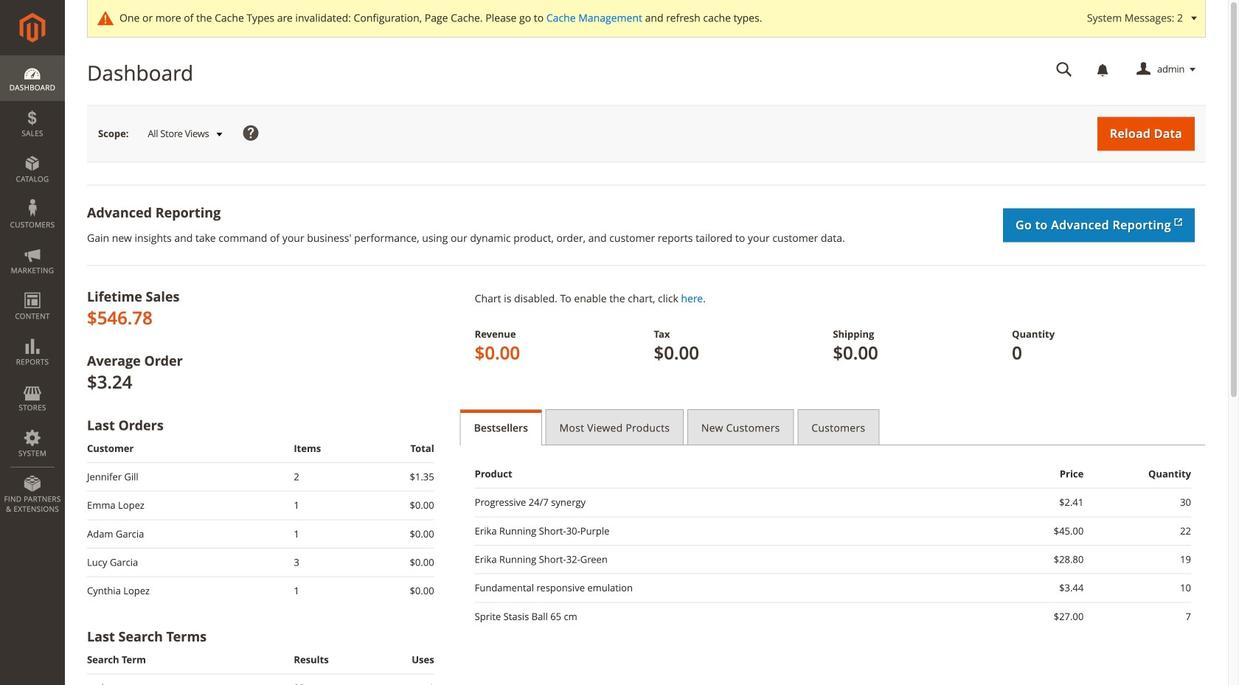 Task type: locate. For each thing, give the bounding box(es) containing it.
None text field
[[1046, 57, 1083, 83]]

menu bar
[[0, 55, 65, 522]]

tab list
[[460, 409, 1206, 446]]

magento admin panel image
[[20, 13, 45, 43]]



Task type: vqa. For each thing, say whether or not it's contained in the screenshot.
Magento Admin Panel 'Image'
yes



